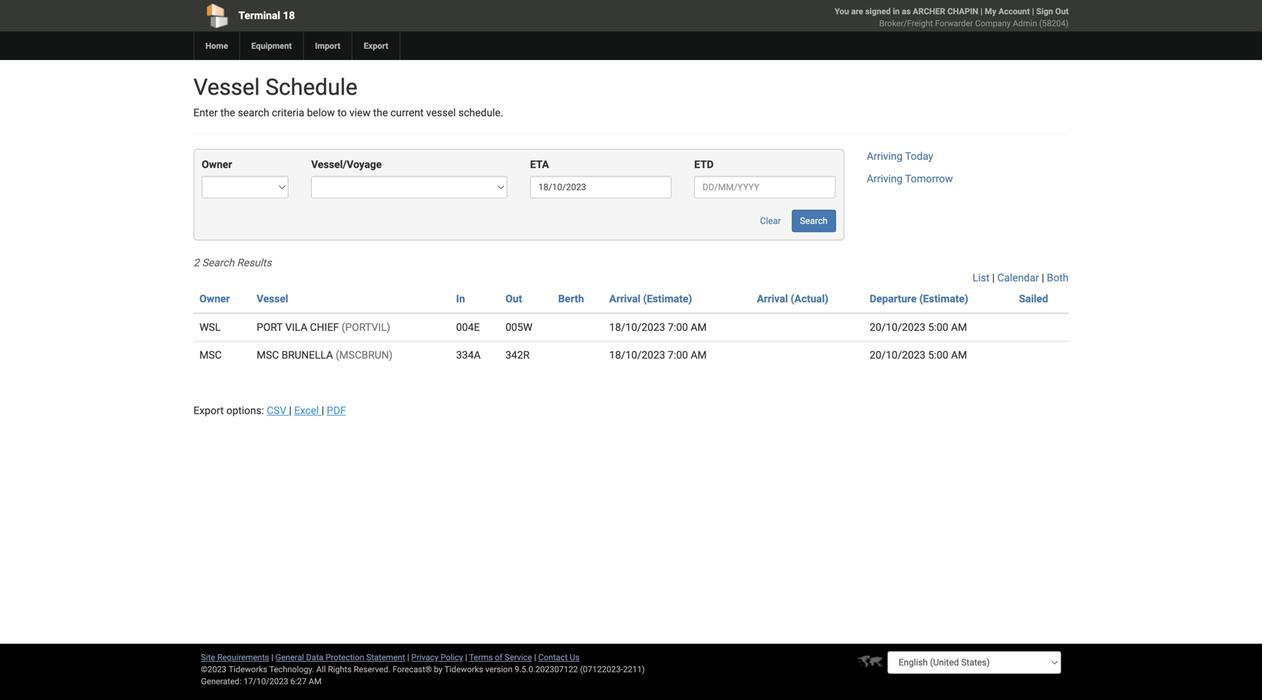 Task type: locate. For each thing, give the bounding box(es) containing it.
vessel for vessel schedule enter the search criteria below to view the current vessel schedule.
[[193, 74, 260, 101]]

arrival (actual)
[[757, 293, 829, 305]]

1 18/10/2023 from the top
[[609, 321, 665, 334]]

| left general
[[271, 653, 273, 663]]

20/10/2023 for 005w
[[870, 321, 926, 334]]

1 vertical spatial out
[[505, 293, 522, 305]]

1 horizontal spatial msc
[[257, 349, 279, 362]]

owner
[[202, 158, 232, 171], [199, 293, 230, 305]]

current
[[391, 107, 424, 119]]

1 vertical spatial 18/10/2023
[[609, 349, 665, 362]]

0 vertical spatial 7:00
[[668, 321, 688, 334]]

csv
[[267, 405, 286, 417]]

owner down enter
[[202, 158, 232, 171]]

forwarder
[[935, 18, 973, 28]]

search right 2
[[202, 257, 234, 269]]

18/10/2023 for 342r
[[609, 349, 665, 362]]

1 horizontal spatial search
[[800, 216, 828, 226]]

out up "005w"
[[505, 293, 522, 305]]

(actual)
[[791, 293, 829, 305]]

(portvil)
[[342, 321, 390, 334]]

1 arriving from the top
[[867, 150, 903, 163]]

site requirements | general data protection statement | privacy policy | terms of service | contact us ©2023 tideworks technology. all rights reserved. forecast® by tideworks version 9.5.0.202307122 (07122023-2211) generated: 17/10/2023 6:27 am
[[201, 653, 645, 687]]

1 vertical spatial arriving
[[867, 173, 903, 185]]

18/10/2023 down arrival (estimate) link at the top
[[609, 349, 665, 362]]

the right enter
[[220, 107, 235, 119]]

1 vertical spatial export
[[193, 405, 224, 417]]

(estimate) down 2 search results list | calendar | both
[[643, 293, 692, 305]]

arriving
[[867, 150, 903, 163], [867, 173, 903, 185]]

7:00 down arrival (estimate) link at the top
[[668, 349, 688, 362]]

0 horizontal spatial the
[[220, 107, 235, 119]]

criteria
[[272, 107, 304, 119]]

18/10/2023 7:00 am down arrival (estimate)
[[609, 321, 707, 334]]

1 vertical spatial 20/10/2023 5:00 am
[[870, 349, 967, 362]]

export left options:
[[193, 405, 224, 417]]

1 vertical spatial 5:00
[[928, 349, 948, 362]]

©2023 tideworks
[[201, 665, 267, 675]]

sign
[[1036, 6, 1053, 16]]

1 horizontal spatial the
[[373, 107, 388, 119]]

arrival (actual) link
[[757, 293, 829, 305]]

1 horizontal spatial out
[[1055, 6, 1069, 16]]

terminal
[[239, 9, 280, 22]]

vessel
[[193, 74, 260, 101], [257, 293, 288, 305]]

in
[[456, 293, 465, 305]]

arriving today
[[867, 150, 933, 163]]

archer
[[913, 6, 945, 16]]

arrival down 2 search results list | calendar | both
[[609, 293, 641, 305]]

both
[[1047, 272, 1069, 284]]

2 20/10/2023 5:00 am from the top
[[870, 349, 967, 362]]

| up 9.5.0.202307122
[[534, 653, 536, 663]]

privacy policy link
[[411, 653, 463, 663]]

export
[[364, 41, 388, 51], [193, 405, 224, 417]]

| left my
[[981, 6, 983, 16]]

0 vertical spatial out
[[1055, 6, 1069, 16]]

0 vertical spatial 20/10/2023
[[870, 321, 926, 334]]

1 vertical spatial vessel
[[257, 293, 288, 305]]

2 20/10/2023 from the top
[[870, 349, 926, 362]]

privacy
[[411, 653, 439, 663]]

vessel inside the 'vessel schedule enter the search criteria below to view the current vessel schedule.'
[[193, 74, 260, 101]]

0 vertical spatial export
[[364, 41, 388, 51]]

msc for msc
[[199, 349, 222, 362]]

1 5:00 from the top
[[928, 321, 948, 334]]

vessel schedule enter the search criteria below to view the current vessel schedule.
[[193, 74, 503, 119]]

msc
[[199, 349, 222, 362], [257, 349, 279, 362]]

0 horizontal spatial export
[[193, 405, 224, 417]]

0 vertical spatial 5:00
[[928, 321, 948, 334]]

general data protection statement link
[[275, 653, 405, 663]]

(estimate) right 'departure'
[[919, 293, 968, 305]]

18/10/2023 7:00 am down arrival (estimate) link at the top
[[609, 349, 707, 362]]

the right the view
[[373, 107, 388, 119]]

0 horizontal spatial arrival
[[609, 293, 641, 305]]

2 msc from the left
[[257, 349, 279, 362]]

7:00 down arrival (estimate)
[[668, 321, 688, 334]]

my account link
[[985, 6, 1030, 16]]

5:00 for 005w
[[928, 321, 948, 334]]

| right 'csv'
[[289, 405, 292, 417]]

0 vertical spatial 18/10/2023 7:00 am
[[609, 321, 707, 334]]

vessel up port
[[257, 293, 288, 305]]

statement
[[366, 653, 405, 663]]

342r
[[505, 349, 530, 362]]

contact
[[538, 653, 568, 663]]

18/10/2023
[[609, 321, 665, 334], [609, 349, 665, 362]]

2 search results list | calendar | both
[[193, 257, 1069, 284]]

by
[[434, 665, 443, 675]]

1 7:00 from the top
[[668, 321, 688, 334]]

0 vertical spatial 18/10/2023
[[609, 321, 665, 334]]

18/10/2023 7:00 am
[[609, 321, 707, 334], [609, 349, 707, 362]]

owner up wsl
[[199, 293, 230, 305]]

20/10/2023 5:00 am for 005w
[[870, 321, 967, 334]]

1 horizontal spatial export
[[364, 41, 388, 51]]

0 vertical spatial arriving
[[867, 150, 903, 163]]

1 vertical spatial 7:00
[[668, 349, 688, 362]]

requirements
[[217, 653, 269, 663]]

vessel link
[[257, 293, 288, 305]]

arriving up arriving tomorrow
[[867, 150, 903, 163]]

| left pdf
[[322, 405, 324, 417]]

equipment
[[251, 41, 292, 51]]

0 vertical spatial search
[[800, 216, 828, 226]]

terms of service link
[[469, 653, 532, 663]]

2 18/10/2023 7:00 am from the top
[[609, 349, 707, 362]]

18/10/2023 down arrival (estimate)
[[609, 321, 665, 334]]

schedule
[[265, 74, 358, 101]]

2 arrival from the left
[[757, 293, 788, 305]]

1 vertical spatial 18/10/2023 7:00 am
[[609, 349, 707, 362]]

| left sign
[[1032, 6, 1034, 16]]

tideworks
[[444, 665, 483, 675]]

brunella
[[282, 349, 333, 362]]

arriving down arriving today
[[867, 173, 903, 185]]

general
[[275, 653, 304, 663]]

sailed link
[[1019, 293, 1048, 305]]

1 18/10/2023 7:00 am from the top
[[609, 321, 707, 334]]

terminal 18 link
[[193, 0, 545, 32]]

arrival left '(actual)'
[[757, 293, 788, 305]]

0 vertical spatial 20/10/2023 5:00 am
[[870, 321, 967, 334]]

17/10/2023
[[244, 677, 288, 687]]

1 horizontal spatial (estimate)
[[919, 293, 968, 305]]

in link
[[456, 293, 465, 305]]

2 5:00 from the top
[[928, 349, 948, 362]]

| up tideworks at the bottom of the page
[[465, 653, 467, 663]]

msc down wsl
[[199, 349, 222, 362]]

0 horizontal spatial msc
[[199, 349, 222, 362]]

1 msc from the left
[[199, 349, 222, 362]]

2 18/10/2023 from the top
[[609, 349, 665, 362]]

2 (estimate) from the left
[[919, 293, 968, 305]]

export down terminal 18 link
[[364, 41, 388, 51]]

both link
[[1047, 272, 1069, 284]]

msc for msc brunella (mscbrun)
[[257, 349, 279, 362]]

1 horizontal spatial arrival
[[757, 293, 788, 305]]

arriving today link
[[867, 150, 933, 163]]

vessel up enter
[[193, 74, 260, 101]]

arriving tomorrow link
[[867, 173, 953, 185]]

arrival (estimate) link
[[609, 293, 692, 305]]

1 vertical spatial search
[[202, 257, 234, 269]]

2 7:00 from the top
[[668, 349, 688, 362]]

1 arrival from the left
[[609, 293, 641, 305]]

technology.
[[269, 665, 314, 675]]

004e
[[456, 321, 480, 334]]

1 vertical spatial 20/10/2023
[[870, 349, 926, 362]]

msc down port
[[257, 349, 279, 362]]

1 20/10/2023 from the top
[[870, 321, 926, 334]]

version
[[485, 665, 513, 675]]

am inside site requirements | general data protection statement | privacy policy | terms of service | contact us ©2023 tideworks technology. all rights reserved. forecast® by tideworks version 9.5.0.202307122 (07122023-2211) generated: 17/10/2023 6:27 am
[[309, 677, 322, 687]]

0 horizontal spatial out
[[505, 293, 522, 305]]

1 20/10/2023 5:00 am from the top
[[870, 321, 967, 334]]

list
[[973, 272, 990, 284]]

7:00 for 342r
[[668, 349, 688, 362]]

below
[[307, 107, 335, 119]]

are
[[851, 6, 863, 16]]

export for export
[[364, 41, 388, 51]]

ETD text field
[[694, 176, 836, 199]]

excel
[[294, 405, 319, 417]]

1 (estimate) from the left
[[643, 293, 692, 305]]

search right clear
[[800, 216, 828, 226]]

0 horizontal spatial (estimate)
[[643, 293, 692, 305]]

|
[[981, 6, 983, 16], [1032, 6, 1034, 16], [992, 272, 995, 284], [1042, 272, 1044, 284], [289, 405, 292, 417], [322, 405, 324, 417], [271, 653, 273, 663], [407, 653, 409, 663], [465, 653, 467, 663], [534, 653, 536, 663]]

site requirements link
[[201, 653, 269, 663]]

import link
[[303, 32, 352, 60]]

0 horizontal spatial search
[[202, 257, 234, 269]]

2 the from the left
[[373, 107, 388, 119]]

am
[[691, 321, 707, 334], [951, 321, 967, 334], [691, 349, 707, 362], [951, 349, 967, 362], [309, 677, 322, 687]]

2 arriving from the top
[[867, 173, 903, 185]]

search button
[[792, 210, 836, 232]]

out up '(58204)'
[[1055, 6, 1069, 16]]

of
[[495, 653, 503, 663]]

calendar link
[[997, 272, 1039, 284]]

0 vertical spatial vessel
[[193, 74, 260, 101]]



Task type: vqa. For each thing, say whether or not it's contained in the screenshot.
bottommost the Owner
yes



Task type: describe. For each thing, give the bounding box(es) containing it.
export link
[[352, 32, 400, 60]]

arriving for arriving today
[[867, 150, 903, 163]]

sailed
[[1019, 293, 1048, 305]]

clear button
[[752, 210, 789, 232]]

arrival for arrival (estimate)
[[609, 293, 641, 305]]

protection
[[326, 653, 364, 663]]

arriving tomorrow
[[867, 173, 953, 185]]

(estimate) for departure (estimate)
[[919, 293, 968, 305]]

0 vertical spatial owner
[[202, 158, 232, 171]]

view
[[349, 107, 371, 119]]

18/10/2023 7:00 am for 342r
[[609, 349, 707, 362]]

you are signed in as archer chapin | my account | sign out broker/freight forwarder company admin (58204)
[[835, 6, 1069, 28]]

pdf
[[327, 405, 346, 417]]

chief
[[310, 321, 339, 334]]

vessel
[[426, 107, 456, 119]]

eta
[[530, 158, 549, 171]]

enter
[[193, 107, 218, 119]]

port vila chief (portvil)
[[257, 321, 390, 334]]

rights
[[328, 665, 352, 675]]

2211)
[[623, 665, 645, 675]]

(07122023-
[[580, 665, 623, 675]]

results
[[237, 257, 272, 269]]

list link
[[973, 272, 990, 284]]

arrival for arrival (actual)
[[757, 293, 788, 305]]

my
[[985, 6, 996, 16]]

berth
[[558, 293, 584, 305]]

to
[[337, 107, 347, 119]]

csv link
[[267, 405, 289, 417]]

home link
[[193, 32, 239, 60]]

excel link
[[294, 405, 322, 417]]

9.5.0.202307122
[[515, 665, 578, 675]]

terminal 18
[[239, 9, 295, 22]]

ETA text field
[[530, 176, 672, 199]]

reserved.
[[354, 665, 390, 675]]

18/10/2023 7:00 am for 005w
[[609, 321, 707, 334]]

005w
[[505, 321, 533, 334]]

berth link
[[558, 293, 584, 305]]

etd
[[694, 158, 714, 171]]

1 the from the left
[[220, 107, 235, 119]]

(estimate) for arrival (estimate)
[[643, 293, 692, 305]]

| right list link
[[992, 272, 995, 284]]

departure (estimate)
[[870, 293, 968, 305]]

search inside 2 search results list | calendar | both
[[202, 257, 234, 269]]

vila
[[285, 321, 307, 334]]

you
[[835, 6, 849, 16]]

terms
[[469, 653, 493, 663]]

msc brunella (mscbrun)
[[257, 349, 393, 362]]

vessel for vessel
[[257, 293, 288, 305]]

| left both
[[1042, 272, 1044, 284]]

port
[[257, 321, 283, 334]]

out link
[[505, 293, 522, 305]]

1 vertical spatial owner
[[199, 293, 230, 305]]

clear
[[760, 216, 781, 226]]

18/10/2023 for 005w
[[609, 321, 665, 334]]

admin
[[1013, 18, 1037, 28]]

5:00 for 342r
[[928, 349, 948, 362]]

us
[[570, 653, 580, 663]]

| up forecast® at the bottom of page
[[407, 653, 409, 663]]

20/10/2023 5:00 am for 342r
[[870, 349, 967, 362]]

home
[[205, 41, 228, 51]]

service
[[505, 653, 532, 663]]

today
[[905, 150, 933, 163]]

departure
[[870, 293, 917, 305]]

out inside you are signed in as archer chapin | my account | sign out broker/freight forwarder company admin (58204)
[[1055, 6, 1069, 16]]

export for export options: csv | excel | pdf
[[193, 405, 224, 417]]

signed
[[865, 6, 891, 16]]

calendar
[[997, 272, 1039, 284]]

tomorrow
[[905, 173, 953, 185]]

owner link
[[199, 293, 230, 305]]

account
[[999, 6, 1030, 16]]

export options: csv | excel | pdf
[[193, 405, 346, 417]]

vessel/voyage
[[311, 158, 382, 171]]

(58204)
[[1039, 18, 1069, 28]]

search inside button
[[800, 216, 828, 226]]

in
[[893, 6, 900, 16]]

generated:
[[201, 677, 242, 687]]

wsl
[[199, 321, 221, 334]]

forecast®
[[393, 665, 432, 675]]

6:27
[[290, 677, 307, 687]]

arriving for arriving tomorrow
[[867, 173, 903, 185]]

equipment link
[[239, 32, 303, 60]]

20/10/2023 for 342r
[[870, 349, 926, 362]]

7:00 for 005w
[[668, 321, 688, 334]]

policy
[[441, 653, 463, 663]]

broker/freight
[[879, 18, 933, 28]]

site
[[201, 653, 215, 663]]

2
[[193, 257, 199, 269]]

company
[[975, 18, 1011, 28]]

all
[[316, 665, 326, 675]]

334a
[[456, 349, 481, 362]]

departure (estimate) link
[[870, 293, 968, 305]]



